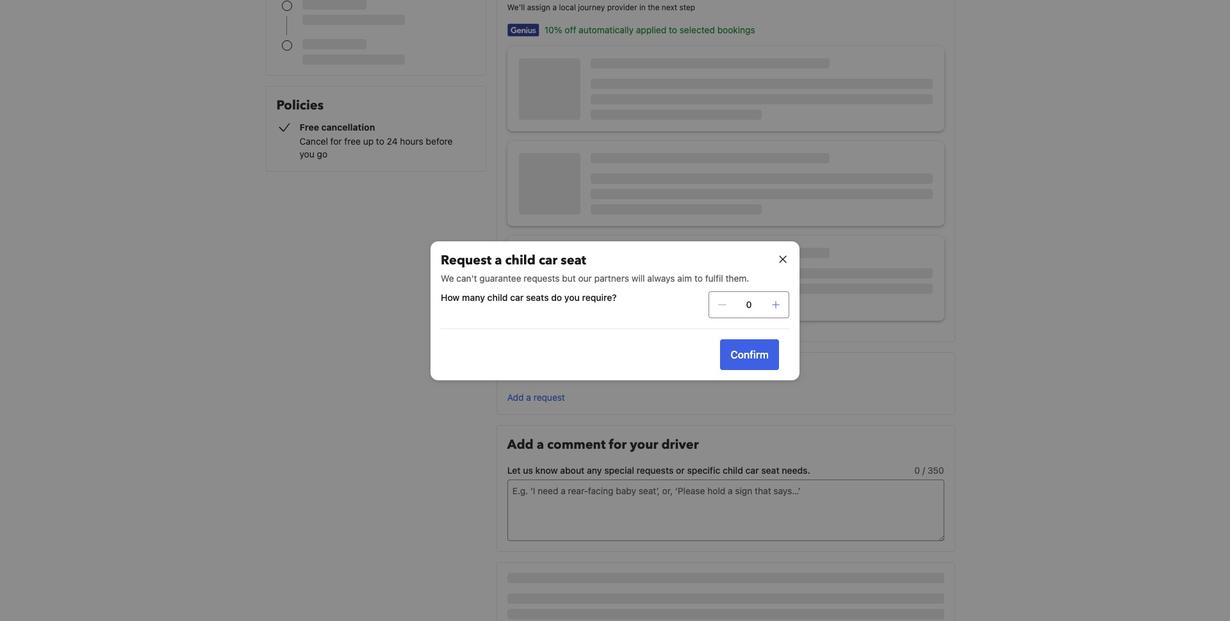 Task type: locate. For each thing, give the bounding box(es) containing it.
0 vertical spatial add
[[507, 392, 524, 403]]

you inside the request a child car seat dialog
[[564, 292, 580, 303]]

1 vertical spatial to
[[376, 136, 384, 147]]

journey
[[578, 3, 605, 12]]

for up special
[[609, 436, 627, 454]]

0 horizontal spatial to
[[376, 136, 384, 147]]

0 vertical spatial to
[[669, 24, 677, 35]]

request up can't
[[441, 251, 492, 269]]

for inside free cancellation cancel for free up to 24 hours before you go
[[330, 136, 342, 147]]

a inside button
[[526, 392, 531, 403]]

confirm
[[731, 349, 769, 360]]

car for request a child car seat we can't guarantee requests but our partners will always aim to fulfil them.
[[539, 251, 558, 269]]

/
[[923, 465, 925, 476]]

request a child car seat we can't guarantee requests but our partners will always aim to fulfil them.
[[441, 251, 749, 284]]

know
[[535, 465, 558, 476]]

1 horizontal spatial for
[[609, 436, 627, 454]]

0 down them.
[[746, 299, 752, 310]]

1 vertical spatial requests
[[637, 465, 674, 476]]

the
[[648, 3, 660, 12]]

a for request a child car seat
[[561, 363, 569, 381]]

1 horizontal spatial requests
[[637, 465, 674, 476]]

0 vertical spatial request
[[441, 251, 492, 269]]

requests inside 'request a child car seat we can't guarantee requests but our partners will always aim to fulfil them.'
[[524, 273, 560, 284]]

2 horizontal spatial to
[[695, 273, 703, 284]]

you inside free cancellation cancel for free up to 24 hours before you go
[[300, 149, 315, 160]]

a up guarantee
[[495, 251, 502, 269]]

we'll assign a local journey provider in the next step
[[507, 3, 695, 12]]

guarantee
[[480, 273, 521, 284]]

to right applied
[[669, 24, 677, 35]]

add a request button
[[507, 392, 565, 404]]

any
[[587, 465, 602, 476]]

request up add a request
[[507, 363, 558, 381]]

before
[[426, 136, 453, 147]]

0 left '/'
[[915, 465, 920, 476]]

1 vertical spatial request
[[507, 363, 558, 381]]

to right up
[[376, 136, 384, 147]]

driver
[[662, 436, 699, 454]]

0 inside the request a child car seat dialog
[[746, 299, 752, 310]]

2 vertical spatial seat
[[761, 465, 780, 476]]

seat
[[561, 251, 586, 269], [627, 363, 653, 381], [761, 465, 780, 476]]

to inside 'request a child car seat we can't guarantee requests but our partners will always aim to fulfil them.'
[[695, 273, 703, 284]]

car for request a child car seat
[[605, 363, 624, 381]]

0 horizontal spatial requests
[[524, 273, 560, 284]]

1 horizontal spatial seat
[[627, 363, 653, 381]]

10% off automatically applied to selected bookings
[[545, 24, 755, 35]]

for
[[330, 136, 342, 147], [609, 436, 627, 454]]

our
[[578, 273, 592, 284]]

assign
[[527, 3, 550, 12]]

a up request
[[561, 363, 569, 381]]

requests
[[524, 273, 560, 284], [637, 465, 674, 476]]

0 horizontal spatial 0
[[746, 299, 752, 310]]

1 vertical spatial for
[[609, 436, 627, 454]]

0
[[746, 299, 752, 310], [915, 465, 920, 476]]

child inside 'request a child car seat we can't guarantee requests but our partners will always aim to fulfil them.'
[[505, 251, 536, 269]]

you
[[300, 149, 315, 160], [564, 292, 580, 303]]

request
[[441, 251, 492, 269], [507, 363, 558, 381]]

1 horizontal spatial to
[[669, 24, 677, 35]]

1 horizontal spatial request
[[507, 363, 558, 381]]

1 add from the top
[[507, 392, 524, 403]]

1 vertical spatial 0
[[915, 465, 920, 476]]

0 vertical spatial you
[[300, 149, 315, 160]]

car for how many child car seats do you require?
[[510, 292, 524, 303]]

add up let
[[507, 436, 534, 454]]

request inside 'request a child car seat we can't guarantee requests but our partners will always aim to fulfil them.'
[[441, 251, 492, 269]]

24
[[387, 136, 398, 147]]

add a comment for your driver
[[507, 436, 699, 454]]

you down cancel
[[300, 149, 315, 160]]

0 vertical spatial for
[[330, 136, 342, 147]]

child
[[505, 251, 536, 269], [487, 292, 508, 303], [572, 363, 602, 381], [723, 465, 743, 476]]

1 vertical spatial seat
[[627, 363, 653, 381]]

how
[[441, 292, 460, 303]]

free
[[344, 136, 361, 147]]

requests left or
[[637, 465, 674, 476]]

add
[[507, 392, 524, 403], [507, 436, 534, 454]]

you right do
[[564, 292, 580, 303]]

car inside 'request a child car seat we can't guarantee requests but our partners will always aim to fulfil them.'
[[539, 251, 558, 269]]

child for how many child car seats do you require?
[[487, 292, 508, 303]]

bookings
[[717, 24, 755, 35]]

seat for request a child car seat we can't guarantee requests but our partners will always aim to fulfil them.
[[561, 251, 586, 269]]

to right aim
[[695, 273, 703, 284]]

car
[[539, 251, 558, 269], [510, 292, 524, 303], [605, 363, 624, 381], [746, 465, 759, 476]]

up
[[363, 136, 374, 147]]

2 vertical spatial to
[[695, 273, 703, 284]]

1 horizontal spatial 0
[[915, 465, 920, 476]]

0 horizontal spatial request
[[441, 251, 492, 269]]

a up know
[[537, 436, 544, 454]]

let
[[507, 465, 521, 476]]

0 / 350
[[915, 465, 944, 476]]

2 horizontal spatial seat
[[761, 465, 780, 476]]

us
[[523, 465, 533, 476]]

a
[[553, 3, 557, 12], [495, 251, 502, 269], [561, 363, 569, 381], [526, 392, 531, 403], [537, 436, 544, 454]]

0 horizontal spatial for
[[330, 136, 342, 147]]

your
[[630, 436, 658, 454]]

to
[[669, 24, 677, 35], [376, 136, 384, 147], [695, 273, 703, 284]]

2 add from the top
[[507, 436, 534, 454]]

provider
[[607, 3, 637, 12]]

a for add a comment for your driver
[[537, 436, 544, 454]]

off
[[565, 24, 576, 35]]

requests up seats
[[524, 273, 560, 284]]

but
[[562, 273, 576, 284]]

seat inside 'request a child car seat we can't guarantee requests but our partners will always aim to fulfil them.'
[[561, 251, 586, 269]]

add for add a request
[[507, 392, 524, 403]]

will
[[632, 273, 645, 284]]

0 vertical spatial seat
[[561, 251, 586, 269]]

0 horizontal spatial you
[[300, 149, 315, 160]]

0 horizontal spatial seat
[[561, 251, 586, 269]]

circle empty image
[[282, 40, 292, 51]]

0 vertical spatial 0
[[746, 299, 752, 310]]

add inside button
[[507, 392, 524, 403]]

add left request
[[507, 392, 524, 403]]

for for free
[[330, 136, 342, 147]]

for left free
[[330, 136, 342, 147]]

a left request
[[526, 392, 531, 403]]

1 horizontal spatial you
[[564, 292, 580, 303]]

step
[[680, 3, 695, 12]]

seat for request a child car seat
[[627, 363, 653, 381]]

a inside 'request a child car seat we can't guarantee requests but our partners will always aim to fulfil them.'
[[495, 251, 502, 269]]

0 vertical spatial requests
[[524, 273, 560, 284]]

request
[[534, 392, 565, 403]]

1 vertical spatial you
[[564, 292, 580, 303]]

1 vertical spatial add
[[507, 436, 534, 454]]

10%
[[545, 24, 562, 35]]



Task type: vqa. For each thing, say whether or not it's contained in the screenshot.
Please enter a valid contact number
no



Task type: describe. For each thing, give the bounding box(es) containing it.
aim
[[677, 273, 692, 284]]

350
[[928, 465, 944, 476]]

next
[[662, 3, 677, 12]]

about
[[560, 465, 585, 476]]

do
[[551, 292, 562, 303]]

go
[[317, 149, 327, 160]]

child for request a child car seat
[[572, 363, 602, 381]]

request for request a child car seat
[[507, 363, 558, 381]]

specific
[[687, 465, 720, 476]]

0 for 0 / 350
[[915, 465, 920, 476]]

confirm button
[[720, 339, 779, 370]]

cancel
[[300, 136, 328, 147]]

circle empty image
[[282, 1, 292, 11]]

automatically
[[579, 24, 634, 35]]

free
[[300, 122, 319, 133]]

applied
[[636, 24, 667, 35]]

add for add a comment for your driver
[[507, 436, 534, 454]]

hours
[[400, 136, 423, 147]]

free cancellation cancel for free up to 24 hours before you go
[[300, 122, 453, 160]]

selected
[[680, 24, 715, 35]]

for for your
[[609, 436, 627, 454]]

needs.
[[782, 465, 810, 476]]

a for request a child car seat we can't guarantee requests but our partners will always aim to fulfil them.
[[495, 251, 502, 269]]

local
[[559, 3, 576, 12]]

policies
[[276, 97, 324, 114]]

how many child car seats do you require?
[[441, 292, 617, 303]]

we
[[441, 273, 454, 284]]

child for request a child car seat we can't guarantee requests but our partners will always aim to fulfil them.
[[505, 251, 536, 269]]

we'll
[[507, 3, 525, 12]]

a left local
[[553, 3, 557, 12]]

let us know about any special requests or specific child car seat needs.
[[507, 465, 810, 476]]

seats
[[526, 292, 549, 303]]

special
[[604, 465, 634, 476]]

partners
[[594, 273, 629, 284]]

comment
[[547, 436, 606, 454]]

request a child car seat
[[507, 363, 653, 381]]

require?
[[582, 292, 617, 303]]

in
[[639, 3, 646, 12]]

request a child car seat dialog
[[415, 226, 815, 396]]

0 for 0
[[746, 299, 752, 310]]

cancellation
[[321, 122, 375, 133]]

them.
[[726, 273, 749, 284]]

request for request a child car seat we can't guarantee requests but our partners will always aim to fulfil them.
[[441, 251, 492, 269]]

to inside free cancellation cancel for free up to 24 hours before you go
[[376, 136, 384, 147]]

can't
[[456, 273, 477, 284]]

add a request
[[507, 392, 565, 403]]

or
[[676, 465, 685, 476]]

many
[[462, 292, 485, 303]]

a for add a request
[[526, 392, 531, 403]]

always
[[647, 273, 675, 284]]

fulfil
[[705, 273, 723, 284]]



